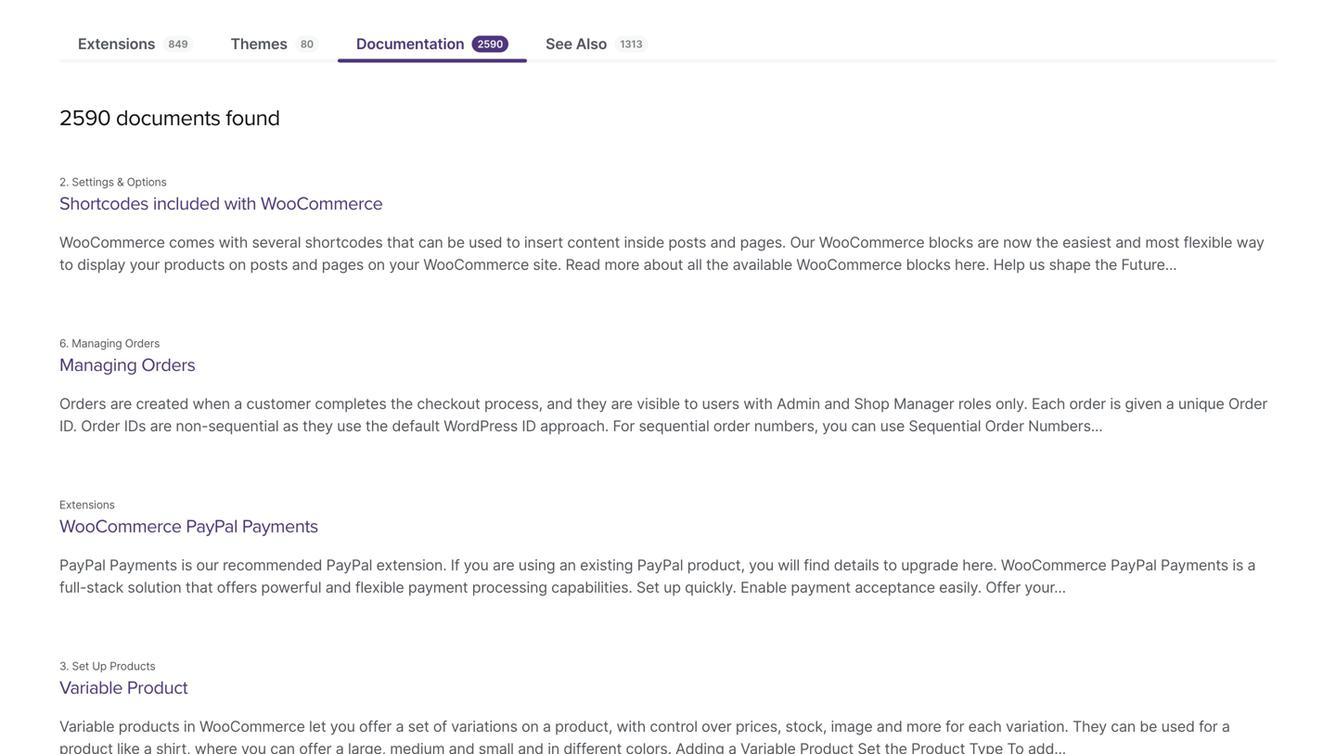 Task type: describe. For each thing, give the bounding box(es) containing it.
now
[[1004, 233, 1033, 252]]

included
[[153, 193, 220, 215]]

extensions for extensions woocommerce paypal payments
[[59, 499, 115, 512]]

comes
[[169, 233, 215, 252]]

for
[[613, 417, 635, 435]]

can inside orders are created when a customer completes the checkout process, and they are visible to users with admin and shop manager roles only. each order is given a unique order id. order ids are non-sequential as they use the default wordpress id approach. for sequential order numbers, you can use sequential order numbers...
[[852, 417, 877, 435]]

documents
[[116, 105, 221, 132]]

flexible inside woocommerce comes with several shortcodes that can be used to insert content inside posts and pages. our woocommerce blocks are now the easiest and most flexible way to display your products on posts and pages on your woocommerce site. read more about all the available woocommerce blocks here. help us shape the future...
[[1184, 233, 1233, 252]]

site.
[[533, 256, 562, 274]]

the up default
[[391, 395, 413, 413]]

use
[[337, 417, 362, 435]]

0 vertical spatial blocks
[[929, 233, 974, 252]]

variable products in woocommerce let you offer a set of variations on a product, with control over prices, stock, image and more for each variation. they can be used for a product like a shirt, where you can offer a large, medium and small and in different colors. adding a variable product set the product type to add...
[[59, 718, 1231, 755]]

future...
[[1122, 256, 1178, 274]]

each
[[969, 718, 1002, 736]]

add...
[[1029, 740, 1067, 755]]

80
[[301, 38, 314, 50]]

stock,
[[786, 718, 827, 736]]

1 vertical spatial variable
[[59, 718, 115, 736]]

2.
[[59, 175, 69, 189]]

orders are created when a customer completes the checkout process, and they are visible to users with admin and shop manager roles only. each order is given a unique order id. order ids are non-sequential as they use the default wordpress id approach. for sequential order numbers, you can use sequential order numbers...
[[59, 395, 1268, 435]]

2 on from the left
[[368, 256, 385, 274]]

the right all in the top right of the page
[[707, 256, 729, 274]]

set inside '3. set up products variable product'
[[72, 660, 89, 674]]

our
[[196, 557, 219, 575]]

they
[[1073, 718, 1108, 736]]

checkout
[[417, 395, 481, 413]]

you offer
[[330, 718, 392, 736]]

prices,
[[736, 718, 782, 736]]

woocommerce down the our
[[797, 256, 903, 274]]

to inside paypal payments is our recommended paypal extension. if you are using an existing paypal product, you will find details to upgrade here. woocommerce paypal payments is a full-stack solution that offers powerful and flexible payment processing capabilities. set up quickly. enable payment acceptance easily. offer your...
[[884, 557, 898, 575]]

0 vertical spatial order
[[1070, 395, 1107, 413]]

adding
[[676, 740, 725, 755]]

2590 for 2590 documents found
[[59, 105, 111, 132]]

are up for
[[611, 395, 633, 413]]

that inside paypal payments is our recommended paypal extension. if you are using an existing paypal product, you will find details to upgrade here. woocommerce paypal payments is a full-stack solution that offers powerful and flexible payment processing capabilities. set up quickly. enable payment acceptance easily. offer your...
[[186, 579, 213, 597]]

product, inside 'variable products in woocommerce let you offer a set of variations on a product, with control over prices, stock, image and more for each variation. they can be used for a product like a shirt, where you can offer a large, medium and small and in different colors. adding a variable product set the product type to add...'
[[555, 718, 613, 736]]

1 horizontal spatial product
[[800, 740, 854, 755]]

1 for from the left
[[946, 718, 965, 736]]

products inside woocommerce comes with several shortcodes that can be used to insert content inside posts and pages. our woocommerce blocks are now the easiest and most flexible way to display your products on posts and pages on your woocommerce site. read more about all the available woocommerce blocks here. help us shape the future...
[[164, 256, 225, 274]]

0 horizontal spatial payments
[[110, 557, 177, 575]]

themes
[[231, 35, 288, 53]]

and left the shop
[[825, 395, 851, 413]]

849
[[168, 38, 188, 50]]

documentation
[[356, 35, 465, 53]]

content
[[568, 233, 620, 252]]

settings
[[72, 175, 114, 189]]

and right image
[[877, 718, 903, 736]]

1 sequential from the left
[[208, 417, 279, 435]]

2 horizontal spatial product
[[912, 740, 966, 755]]

only.
[[996, 395, 1028, 413]]

1 your from the left
[[130, 256, 160, 274]]

shirt,
[[156, 740, 191, 755]]

us
[[1030, 256, 1046, 274]]

manager
[[894, 395, 955, 413]]

0 horizontal spatial posts
[[250, 256, 288, 274]]

medium
[[390, 740, 445, 755]]

products
[[110, 660, 156, 674]]

extension.
[[377, 557, 447, 575]]

extensions woocommerce paypal payments
[[59, 499, 318, 538]]

variations
[[451, 718, 518, 736]]

using
[[519, 557, 556, 575]]

powerful
[[261, 579, 322, 597]]

pages
[[322, 256, 364, 274]]

quickly.
[[685, 579, 737, 597]]

product
[[59, 740, 113, 755]]

details
[[834, 557, 880, 575]]

offer
[[299, 740, 332, 755]]

and down several
[[292, 256, 318, 274]]

extensions for extensions
[[78, 35, 155, 53]]

and down "on a"
[[518, 740, 544, 755]]

find
[[804, 557, 830, 575]]

1 vertical spatial in
[[548, 740, 560, 755]]

can left "offer"
[[270, 740, 295, 755]]

existing
[[580, 557, 634, 575]]

used inside 'variable products in woocommerce let you offer a set of variations on a product, with control over prices, stock, image and more for each variation. they can be used for a product like a shirt, where you can offer a large, medium and small and in different colors. adding a variable product set the product type to add...'
[[1162, 718, 1196, 736]]

unique order
[[1179, 395, 1268, 413]]

variation.
[[1006, 718, 1069, 736]]

acceptance
[[855, 579, 936, 597]]

over
[[702, 718, 732, 736]]

0 horizontal spatial is
[[181, 557, 192, 575]]

can inside woocommerce comes with several shortcodes that can be used to insert content inside posts and pages. our woocommerce blocks are now the easiest and most flexible way to display your products on posts and pages on your woocommerce site. read more about all the available woocommerce blocks here. help us shape the future...
[[419, 233, 443, 252]]

2590 documents found
[[59, 105, 280, 132]]

up
[[664, 579, 681, 597]]

2 vertical spatial variable
[[741, 740, 796, 755]]

variable inside '3. set up products variable product'
[[59, 677, 123, 700]]

and down "variations"
[[449, 740, 475, 755]]

1 vertical spatial managing
[[59, 354, 137, 376]]

inside
[[624, 233, 665, 252]]

are down created
[[150, 417, 172, 435]]

woocommerce right the our
[[820, 233, 925, 252]]

see
[[546, 35, 573, 53]]

you inside orders are created when a customer completes the checkout process, and they are visible to users with admin and shop manager roles only. each order is given a unique order id. order ids are non-sequential as they use the default wordpress id approach. for sequential order numbers, you can use sequential order numbers...
[[823, 417, 848, 435]]

an
[[560, 557, 576, 575]]

3. set up products variable product
[[59, 660, 188, 700]]

payments inside the extensions woocommerce paypal payments
[[242, 516, 318, 538]]

where
[[195, 740, 237, 755]]

id
[[522, 417, 536, 435]]

here. inside paypal payments is our recommended paypal extension. if you are using an existing paypal product, you will find details to upgrade here. woocommerce paypal payments is a full-stack solution that offers powerful and flexible payment processing capabilities. set up quickly. enable payment acceptance easily. offer your...
[[963, 557, 998, 575]]

image
[[831, 718, 873, 736]]

to left insert
[[507, 233, 521, 252]]

with inside 2. settings & options shortcodes included with woocommerce
[[224, 193, 256, 215]]

products inside 'variable products in woocommerce let you offer a set of variations on a product, with control over prices, stock, image and more for each variation. they can be used for a product like a shirt, where you can offer a large, medium and small and in different colors. adding a variable product set the product type to add...'
[[119, 718, 180, 736]]

used inside woocommerce comes with several shortcodes that can be used to insert content inside posts and pages. our woocommerce blocks are now the easiest and most flexible way to display your products on posts and pages on your woocommerce site. read more about all the available woocommerce blocks here. help us shape the future...
[[469, 233, 503, 252]]

enable
[[741, 579, 787, 597]]

&
[[117, 175, 124, 189]]

and inside paypal payments is our recommended paypal extension. if you are using an existing paypal product, you will find details to upgrade here. woocommerce paypal payments is a full-stack solution that offers powerful and flexible payment processing capabilities. set up quickly. enable payment acceptance easily. offer your...
[[326, 579, 351, 597]]

full-
[[59, 579, 86, 597]]

small
[[479, 740, 514, 755]]

2590 for 2590
[[478, 38, 503, 50]]

to inside orders are created when a customer completes the checkout process, and they are visible to users with admin and shop manager roles only. each order is given a unique order id. order ids are non-sequential as they use the default wordpress id approach. for sequential order numbers, you can use sequential order numbers...
[[685, 395, 698, 413]]

see also
[[546, 35, 608, 53]]

created
[[136, 395, 189, 413]]

1 on from the left
[[229, 256, 246, 274]]

the up the us
[[1037, 233, 1059, 252]]

of
[[434, 718, 447, 736]]

several
[[252, 233, 301, 252]]

woocommerce up display
[[59, 233, 165, 252]]

is for woocommerce paypal payments
[[1233, 557, 1244, 575]]

shape
[[1050, 256, 1092, 274]]



Task type: locate. For each thing, give the bounding box(es) containing it.
1 horizontal spatial more
[[907, 718, 942, 736]]

1 payment from the left
[[408, 579, 468, 597]]

found
[[226, 105, 280, 132]]

1 vertical spatial order
[[714, 417, 751, 435]]

more inside woocommerce comes with several shortcodes that can be used to insert content inside posts and pages. our woocommerce blocks are now the easiest and most flexible way to display your products on posts and pages on your woocommerce site. read more about all the available woocommerce blocks here. help us shape the future...
[[605, 256, 640, 274]]

0 vertical spatial more
[[605, 256, 640, 274]]

are inside paypal payments is our recommended paypal extension. if you are using an existing paypal product, you will find details to upgrade here. woocommerce paypal payments is a full-stack solution that offers powerful and flexible payment processing capabilities. set up quickly. enable payment acceptance easily. offer your...
[[493, 557, 515, 575]]

0 horizontal spatial order
[[714, 417, 751, 435]]

you right the "numbers," at the right of the page
[[823, 417, 848, 435]]

you right the if
[[464, 557, 489, 575]]

order up numbers...
[[1070, 395, 1107, 413]]

0 vertical spatial in
[[184, 718, 196, 736]]

in down "on a"
[[548, 740, 560, 755]]

on down 2. settings & options shortcodes included with woocommerce
[[229, 256, 246, 274]]

completes
[[315, 395, 387, 413]]

is for managing orders
[[1111, 395, 1122, 413]]

1 vertical spatial set
[[72, 660, 89, 674]]

more left each
[[907, 718, 942, 736]]

posts up all in the top right of the page
[[669, 233, 707, 252]]

on right pages
[[368, 256, 385, 274]]

0 horizontal spatial on
[[229, 256, 246, 274]]

flexible
[[1184, 233, 1233, 252], [355, 579, 404, 597]]

for
[[946, 718, 965, 736], [1200, 718, 1219, 736]]

extensions inside the extensions woocommerce paypal payments
[[59, 499, 115, 512]]

managing
[[72, 337, 122, 350], [59, 354, 137, 376]]

2590 left see on the left top of the page
[[478, 38, 503, 50]]

set right 3. at left bottom
[[72, 660, 89, 674]]

be right they
[[1141, 718, 1158, 736]]

1 horizontal spatial posts
[[669, 233, 707, 252]]

upgrade
[[902, 557, 959, 575]]

options
[[127, 175, 167, 189]]

available
[[733, 256, 793, 274]]

0 horizontal spatial be
[[447, 233, 465, 252]]

can down the shop
[[852, 417, 877, 435]]

type
[[970, 740, 1004, 755]]

woocommerce inside paypal payments is our recommended paypal extension. if you are using an existing paypal product, you will find details to upgrade here. woocommerce paypal payments is a full-stack solution that offers powerful and flexible payment processing capabilities. set up quickly. enable payment acceptance easily. offer your...
[[1002, 557, 1107, 575]]

extensions left 849
[[78, 35, 155, 53]]

0 horizontal spatial product,
[[555, 718, 613, 736]]

in up shirt,
[[184, 718, 196, 736]]

woocommerce inside the extensions woocommerce paypal payments
[[59, 516, 182, 538]]

are left now
[[978, 233, 1000, 252]]

0 vertical spatial product,
[[688, 557, 745, 575]]

on
[[229, 256, 246, 274], [368, 256, 385, 274]]

0 horizontal spatial in
[[184, 718, 196, 736]]

each
[[1032, 395, 1066, 413]]

variable down up
[[59, 677, 123, 700]]

0 horizontal spatial that
[[186, 579, 213, 597]]

woocommerce left site.
[[424, 256, 529, 274]]

product, up quickly.
[[688, 557, 745, 575]]

customer
[[246, 395, 311, 413]]

0 horizontal spatial product
[[127, 677, 188, 700]]

to up acceptance
[[884, 557, 898, 575]]

0 horizontal spatial flexible
[[355, 579, 404, 597]]

1 vertical spatial be
[[1141, 718, 1158, 736]]

woocommerce up shortcodes
[[261, 193, 383, 215]]

solution
[[128, 579, 182, 597]]

and up approach.
[[547, 395, 573, 413]]

can right shortcodes
[[419, 233, 443, 252]]

2 vertical spatial set
[[858, 740, 881, 755]]

0 vertical spatial products
[[164, 256, 225, 274]]

visible
[[637, 395, 681, 413]]

can right they
[[1112, 718, 1137, 736]]

will
[[778, 557, 800, 575]]

on a
[[522, 718, 551, 736]]

woocommerce
[[261, 193, 383, 215], [59, 233, 165, 252], [820, 233, 925, 252], [424, 256, 529, 274], [797, 256, 903, 274], [59, 516, 182, 538], [1002, 557, 1107, 575], [200, 718, 305, 736]]

0 vertical spatial orders
[[125, 337, 160, 350]]

paypal inside the extensions woocommerce paypal payments
[[186, 516, 238, 538]]

set down image
[[858, 740, 881, 755]]

order
[[81, 417, 120, 435], [986, 417, 1025, 435]]

1 vertical spatial used
[[1162, 718, 1196, 736]]

0 horizontal spatial set
[[72, 660, 89, 674]]

be left insert
[[447, 233, 465, 252]]

paypal payments is our recommended paypal extension. if you are using an existing paypal product, you will find details to upgrade here. woocommerce paypal payments is a full-stack solution that offers powerful and flexible payment processing capabilities. set up quickly. enable payment acceptance easily. offer your...
[[59, 557, 1257, 597]]

2 order from the left
[[986, 417, 1025, 435]]

1 horizontal spatial flexible
[[1184, 233, 1233, 252]]

products down comes
[[164, 256, 225, 274]]

0 vertical spatial here.
[[955, 256, 990, 274]]

variable up "product"
[[59, 718, 115, 736]]

set inside paypal payments is our recommended paypal extension. if you are using an existing paypal product, you will find details to upgrade here. woocommerce paypal payments is a full-stack solution that offers powerful and flexible payment processing capabilities. set up quickly. enable payment acceptance easily. offer your...
[[637, 579, 660, 597]]

sequential down the "visible"
[[639, 417, 710, 435]]

6.
[[59, 337, 69, 350]]

2 horizontal spatial set
[[858, 740, 881, 755]]

payment down the if
[[408, 579, 468, 597]]

0 vertical spatial flexible
[[1184, 233, 1233, 252]]

product inside '3. set up products variable product'
[[127, 677, 188, 700]]

ids
[[124, 417, 146, 435]]

1 vertical spatial product,
[[555, 718, 613, 736]]

and right powerful on the bottom left of the page
[[326, 579, 351, 597]]

up
[[92, 660, 107, 674]]

with inside orders are created when a customer completes the checkout process, and they are visible to users with admin and shop manager roles only. each order is given a unique order id. order ids are non-sequential as they use the default wordpress id approach. for sequential order numbers, you can use sequential order numbers...
[[744, 395, 773, 413]]

processing
[[472, 579, 548, 597]]

way
[[1237, 233, 1265, 252]]

be
[[447, 233, 465, 252], [1141, 718, 1158, 736]]

shortcodes
[[59, 193, 149, 215]]

with right comes
[[219, 233, 248, 252]]

1 horizontal spatial product,
[[688, 557, 745, 575]]

pages.
[[741, 233, 787, 252]]

2 payment from the left
[[791, 579, 851, 597]]

insert
[[525, 233, 564, 252]]

numbers,
[[755, 417, 819, 435]]

all
[[688, 256, 703, 274]]

order down users
[[714, 417, 751, 435]]

the right use
[[366, 417, 388, 435]]

0 horizontal spatial 2590
[[59, 105, 111, 132]]

2 horizontal spatial is
[[1233, 557, 1244, 575]]

1 horizontal spatial payments
[[242, 516, 318, 538]]

to left display
[[59, 256, 73, 274]]

product down products at the bottom of the page
[[127, 677, 188, 700]]

your right display
[[130, 256, 160, 274]]

are inside woocommerce comes with several shortcodes that can be used to insert content inside posts and pages. our woocommerce blocks are now the easiest and most flexible way to display your products on posts and pages on your woocommerce site. read more about all the available woocommerce blocks here. help us shape the future...
[[978, 233, 1000, 252]]

0 vertical spatial posts
[[669, 233, 707, 252]]

be inside woocommerce comes with several shortcodes that can be used to insert content inside posts and pages. our woocommerce blocks are now the easiest and most flexible way to display your products on posts and pages on your woocommerce site. read more about all the available woocommerce blocks here. help us shape the future...
[[447, 233, 465, 252]]

you up enable
[[749, 557, 774, 575]]

1 vertical spatial that
[[186, 579, 213, 597]]

display
[[77, 256, 126, 274]]

0 horizontal spatial for
[[946, 718, 965, 736]]

most
[[1146, 233, 1180, 252]]

non-
[[176, 417, 208, 435]]

payment
[[408, 579, 468, 597], [791, 579, 851, 597]]

that right shortcodes
[[387, 233, 415, 252]]

used left insert
[[469, 233, 503, 252]]

managing down 6.
[[59, 354, 137, 376]]

1 horizontal spatial that
[[387, 233, 415, 252]]

1 vertical spatial more
[[907, 718, 942, 736]]

0 vertical spatial 2590
[[478, 38, 503, 50]]

0 vertical spatial extensions
[[78, 35, 155, 53]]

woocommerce up where
[[200, 718, 305, 736]]

control
[[650, 718, 698, 736]]

1 horizontal spatial for
[[1200, 718, 1219, 736]]

1 horizontal spatial used
[[1162, 718, 1196, 736]]

2590 up settings
[[59, 105, 111, 132]]

orders inside orders are created when a customer completes the checkout process, and they are visible to users with admin and shop manager roles only. each order is given a unique order id. order ids are non-sequential as they use the default wordpress id approach. for sequential order numbers, you can use sequential order numbers...
[[59, 395, 106, 413]]

0 vertical spatial managing
[[72, 337, 122, 350]]

a inside paypal payments is our recommended paypal extension. if you are using an existing paypal product, you will find details to upgrade here. woocommerce paypal payments is a full-stack solution that offers powerful and flexible payment processing capabilities. set up quickly. enable payment acceptance easily. offer your...
[[1248, 557, 1257, 575]]

they up approach.
[[577, 395, 607, 413]]

1 horizontal spatial order
[[986, 417, 1025, 435]]

0 vertical spatial set
[[637, 579, 660, 597]]

flexible inside paypal payments is our recommended paypal extension. if you are using an existing paypal product, you will find details to upgrade here. woocommerce paypal payments is a full-stack solution that offers powerful and flexible payment processing capabilities. set up quickly. enable payment acceptance easily. offer your...
[[355, 579, 404, 597]]

wordpress
[[444, 417, 518, 435]]

stack
[[86, 579, 124, 597]]

with up the "numbers," at the right of the page
[[744, 395, 773, 413]]

the left type
[[885, 740, 908, 755]]

blocks left help
[[907, 256, 951, 274]]

1 horizontal spatial set
[[637, 579, 660, 597]]

1 horizontal spatial payment
[[791, 579, 851, 597]]

are up ids
[[110, 395, 132, 413]]

our
[[791, 233, 816, 252]]

1 vertical spatial orders
[[141, 354, 195, 376]]

products
[[164, 256, 225, 274], [119, 718, 180, 736]]

order right the id.
[[81, 417, 120, 435]]

set
[[408, 718, 430, 736]]

1 vertical spatial 2590
[[59, 105, 111, 132]]

roles
[[959, 395, 992, 413]]

is inside orders are created when a customer completes the checkout process, and they are visible to users with admin and shop manager roles only. each order is given a unique order id. order ids are non-sequential as they use the default wordpress id approach. for sequential order numbers, you can use sequential order numbers...
[[1111, 395, 1122, 413]]

approach.
[[540, 417, 609, 435]]

0 horizontal spatial more
[[605, 256, 640, 274]]

sequential
[[208, 417, 279, 435], [639, 417, 710, 435]]

1 horizontal spatial order
[[1070, 395, 1107, 413]]

1 horizontal spatial your
[[389, 256, 420, 274]]

1 vertical spatial extensions
[[59, 499, 115, 512]]

product
[[127, 677, 188, 700], [800, 740, 854, 755], [912, 740, 966, 755]]

0 horizontal spatial order
[[81, 417, 120, 435]]

is
[[1111, 395, 1122, 413], [181, 557, 192, 575], [1233, 557, 1244, 575]]

2 your from the left
[[389, 256, 420, 274]]

1 horizontal spatial in
[[548, 740, 560, 755]]

flexible left way
[[1184, 233, 1233, 252]]

0 horizontal spatial payment
[[408, 579, 468, 597]]

2 sequential from the left
[[639, 417, 710, 435]]

more
[[605, 256, 640, 274], [907, 718, 942, 736]]

1 horizontal spatial sequential
[[639, 417, 710, 435]]

use sequential
[[881, 417, 982, 435]]

set inside 'variable products in woocommerce let you offer a set of variations on a product, with control over prices, stock, image and more for each variation. they can be used for a product like a shirt, where you can offer a large, medium and small and in different colors. adding a variable product set the product type to add...'
[[858, 740, 881, 755]]

a
[[234, 395, 242, 413], [1167, 395, 1175, 413], [1248, 557, 1257, 575], [396, 718, 404, 736], [1223, 718, 1231, 736], [144, 740, 152, 755], [336, 740, 344, 755], [729, 740, 737, 755]]

product left type
[[912, 740, 966, 755]]

2 vertical spatial orders
[[59, 395, 106, 413]]

like
[[117, 740, 140, 755]]

woocommerce inside 'variable products in woocommerce let you offer a set of variations on a product, with control over prices, stock, image and more for each variation. they can be used for a product like a shirt, where you can offer a large, medium and small and in different colors. adding a variable product set the product type to add...'
[[200, 718, 305, 736]]

set left up
[[637, 579, 660, 597]]

2 horizontal spatial payments
[[1162, 557, 1229, 575]]

posts down several
[[250, 256, 288, 274]]

0 vertical spatial they
[[577, 395, 607, 413]]

1 vertical spatial posts
[[250, 256, 288, 274]]

they right as
[[303, 417, 333, 435]]

your right pages
[[389, 256, 420, 274]]

1 horizontal spatial is
[[1111, 395, 1122, 413]]

0 vertical spatial that
[[387, 233, 415, 252]]

and left pages.
[[711, 233, 737, 252]]

0 horizontal spatial sequential
[[208, 417, 279, 435]]

you inside 'variable products in woocommerce let you offer a set of variations on a product, with control over prices, stock, image and more for each variation. they can be used for a product like a shirt, where you can offer a large, medium and small and in different colors. adding a variable product set the product type to add...'
[[241, 740, 266, 755]]

set
[[637, 579, 660, 597], [72, 660, 89, 674], [858, 740, 881, 755]]

product, inside paypal payments is our recommended paypal extension. if you are using an existing paypal product, you will find details to upgrade here. woocommerce paypal payments is a full-stack solution that offers powerful and flexible payment processing capabilities. set up quickly. enable payment acceptance easily. offer your...
[[688, 557, 745, 575]]

given
[[1126, 395, 1163, 413]]

woocommerce up stack
[[59, 516, 182, 538]]

that inside woocommerce comes with several shortcodes that can be used to insert content inside posts and pages. our woocommerce blocks are now the easiest and most flexible way to display your products on posts and pages on your woocommerce site. read more about all the available woocommerce blocks here. help us shape the future...
[[387, 233, 415, 252]]

here.
[[955, 256, 990, 274], [963, 557, 998, 575]]

0 vertical spatial used
[[469, 233, 503, 252]]

with up colors.
[[617, 718, 646, 736]]

are up processing
[[493, 557, 515, 575]]

1313
[[621, 38, 643, 50]]

variable down prices,
[[741, 740, 796, 755]]

be inside 'variable products in woocommerce let you offer a set of variations on a product, with control over prices, stock, image and more for each variation. they can be used for a product like a shirt, where you can offer a large, medium and small and in different colors. adding a variable product set the product type to add...'
[[1141, 718, 1158, 736]]

if
[[451, 557, 460, 575]]

payments
[[242, 516, 318, 538], [110, 557, 177, 575], [1162, 557, 1229, 575]]

recommended
[[223, 557, 322, 575]]

here. inside woocommerce comes with several shortcodes that can be used to insert content inside posts and pages. our woocommerce blocks are now the easiest and most flexible way to display your products on posts and pages on your woocommerce site. read more about all the available woocommerce blocks here. help us shape the future...
[[955, 256, 990, 274]]

large,
[[348, 740, 386, 755]]

1 vertical spatial they
[[303, 417, 333, 435]]

the down easiest on the top of the page
[[1096, 256, 1118, 274]]

easiest
[[1063, 233, 1112, 252]]

are
[[978, 233, 1000, 252], [110, 395, 132, 413], [611, 395, 633, 413], [150, 417, 172, 435], [493, 557, 515, 575]]

the inside 'variable products in woocommerce let you offer a set of variations on a product, with control over prices, stock, image and more for each variation. they can be used for a product like a shirt, where you can offer a large, medium and small and in different colors. adding a variable product set the product type to add...'
[[885, 740, 908, 755]]

that down our
[[186, 579, 213, 597]]

admin
[[777, 395, 821, 413]]

with inside woocommerce comes with several shortcodes that can be used to insert content inside posts and pages. our woocommerce blocks are now the easiest and most flexible way to display your products on posts and pages on your woocommerce site. read more about all the available woocommerce blocks here. help us shape the future...
[[219, 233, 248, 252]]

read
[[566, 256, 601, 274]]

0 horizontal spatial used
[[469, 233, 503, 252]]

woocommerce inside 2. settings & options shortcodes included with woocommerce
[[261, 193, 383, 215]]

order down only.
[[986, 417, 1025, 435]]

offer
[[986, 579, 1021, 597]]

to left users
[[685, 395, 698, 413]]

payment down the find at the right of the page
[[791, 579, 851, 597]]

1 order from the left
[[81, 417, 120, 435]]

product, up 'different'
[[555, 718, 613, 736]]

1 vertical spatial here.
[[963, 557, 998, 575]]

managing right 6.
[[72, 337, 122, 350]]

with inside 'variable products in woocommerce let you offer a set of variations on a product, with control over prices, stock, image and more for each variation. they can be used for a product like a shirt, where you can offer a large, medium and small and in different colors. adding a variable product set the product type to add...'
[[617, 718, 646, 736]]

used right they
[[1162, 718, 1196, 736]]

2 for from the left
[[1200, 718, 1219, 736]]

woocommerce comes with several shortcodes that can be used to insert content inside posts and pages. our woocommerce blocks are now the easiest and most flexible way to display your products on posts and pages on your woocommerce site. read more about all the available woocommerce blocks here. help us shape the future...
[[59, 233, 1265, 274]]

to
[[1008, 740, 1025, 755]]

you right where
[[241, 740, 266, 755]]

1 horizontal spatial they
[[577, 395, 607, 413]]

capabilities.
[[552, 579, 633, 597]]

1 horizontal spatial be
[[1141, 718, 1158, 736]]

shop
[[855, 395, 890, 413]]

more inside 'variable products in woocommerce let you offer a set of variations on a product, with control over prices, stock, image and more for each variation. they can be used for a product like a shirt, where you can offer a large, medium and small and in different colors. adding a variable product set the product type to add...'
[[907, 718, 942, 736]]

as
[[283, 417, 299, 435]]

1 horizontal spatial 2590
[[478, 38, 503, 50]]

flexible down extension.
[[355, 579, 404, 597]]

sequential down 'when'
[[208, 417, 279, 435]]

0 horizontal spatial they
[[303, 417, 333, 435]]

with up several
[[224, 193, 256, 215]]

numbers...
[[1029, 417, 1103, 435]]

here. left help
[[955, 256, 990, 274]]

2590
[[478, 38, 503, 50], [59, 105, 111, 132]]

0 horizontal spatial your
[[130, 256, 160, 274]]

1 vertical spatial blocks
[[907, 256, 951, 274]]

0 vertical spatial variable
[[59, 677, 123, 700]]

and up future... on the right top of the page
[[1116, 233, 1142, 252]]

id.
[[59, 417, 77, 435]]

here. up easily.
[[963, 557, 998, 575]]

products up like
[[119, 718, 180, 736]]

0 vertical spatial be
[[447, 233, 465, 252]]

product down stock,
[[800, 740, 854, 755]]

1 vertical spatial products
[[119, 718, 180, 736]]

extensions down the id.
[[59, 499, 115, 512]]

1 horizontal spatial on
[[368, 256, 385, 274]]

to
[[507, 233, 521, 252], [59, 256, 73, 274], [685, 395, 698, 413], [884, 557, 898, 575]]

more down inside
[[605, 256, 640, 274]]

1 vertical spatial flexible
[[355, 579, 404, 597]]

blocks left now
[[929, 233, 974, 252]]

woocommerce up your...
[[1002, 557, 1107, 575]]

3.
[[59, 660, 69, 674]]



Task type: vqa. For each thing, say whether or not it's contained in the screenshot.


